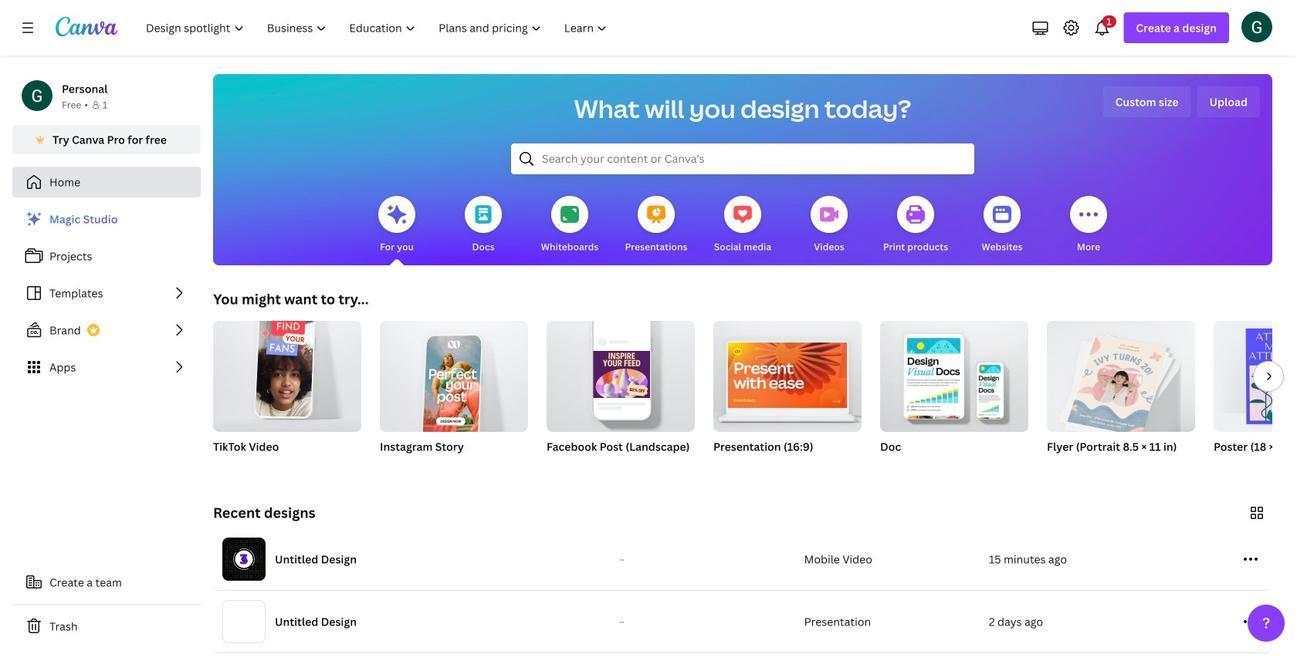 Task type: vqa. For each thing, say whether or not it's contained in the screenshot.
marketing link
no



Task type: describe. For each thing, give the bounding box(es) containing it.
greg robinson image
[[1241, 11, 1272, 42]]



Task type: locate. For each thing, give the bounding box(es) containing it.
top level navigation element
[[136, 12, 620, 43]]

None search field
[[511, 144, 974, 174]]

list
[[12, 204, 201, 383]]

group
[[213, 312, 361, 474], [213, 312, 361, 432], [380, 315, 528, 474], [380, 315, 528, 441], [547, 315, 695, 474], [547, 315, 695, 432], [713, 315, 862, 474], [713, 315, 862, 432], [880, 315, 1028, 474], [880, 315, 1028, 432], [1047, 315, 1195, 474], [1047, 315, 1195, 437], [1214, 321, 1297, 474], [1214, 321, 1297, 432]]

Search search field
[[542, 144, 943, 174]]



